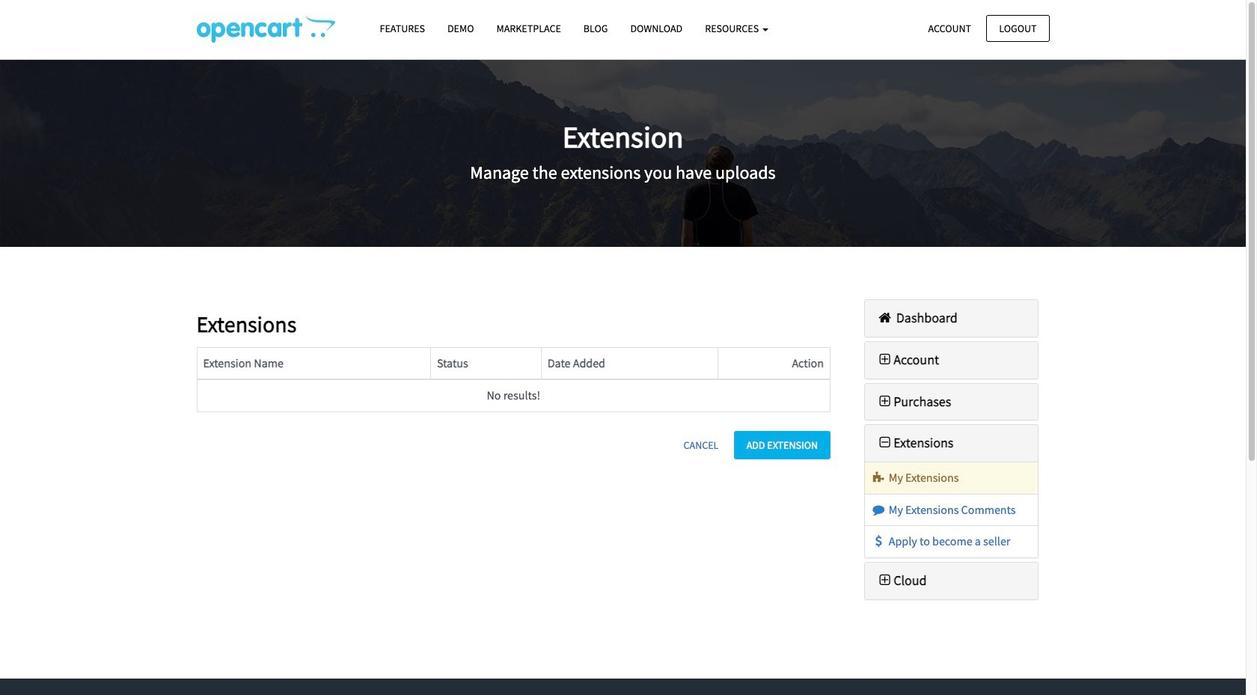 Task type: vqa. For each thing, say whether or not it's contained in the screenshot.
OpenCart - Stores image at left
no



Task type: locate. For each thing, give the bounding box(es) containing it.
plus square o image down plus square o icon
[[877, 395, 894, 408]]

0 vertical spatial plus square o image
[[877, 395, 894, 408]]

home image
[[877, 311, 894, 325]]

2 plus square o image from the top
[[877, 574, 894, 588]]

minus square o image
[[877, 437, 894, 450]]

plus square o image down 'usd' icon
[[877, 574, 894, 588]]

opencart - extensions image
[[196, 16, 335, 43]]

1 vertical spatial plus square o image
[[877, 574, 894, 588]]

1 plus square o image from the top
[[877, 395, 894, 408]]

plus square o image
[[877, 395, 894, 408], [877, 574, 894, 588]]



Task type: describe. For each thing, give the bounding box(es) containing it.
plus square o image
[[877, 353, 894, 367]]

puzzle piece image
[[871, 472, 887, 484]]

comment image
[[871, 504, 887, 516]]

usd image
[[871, 536, 887, 547]]



